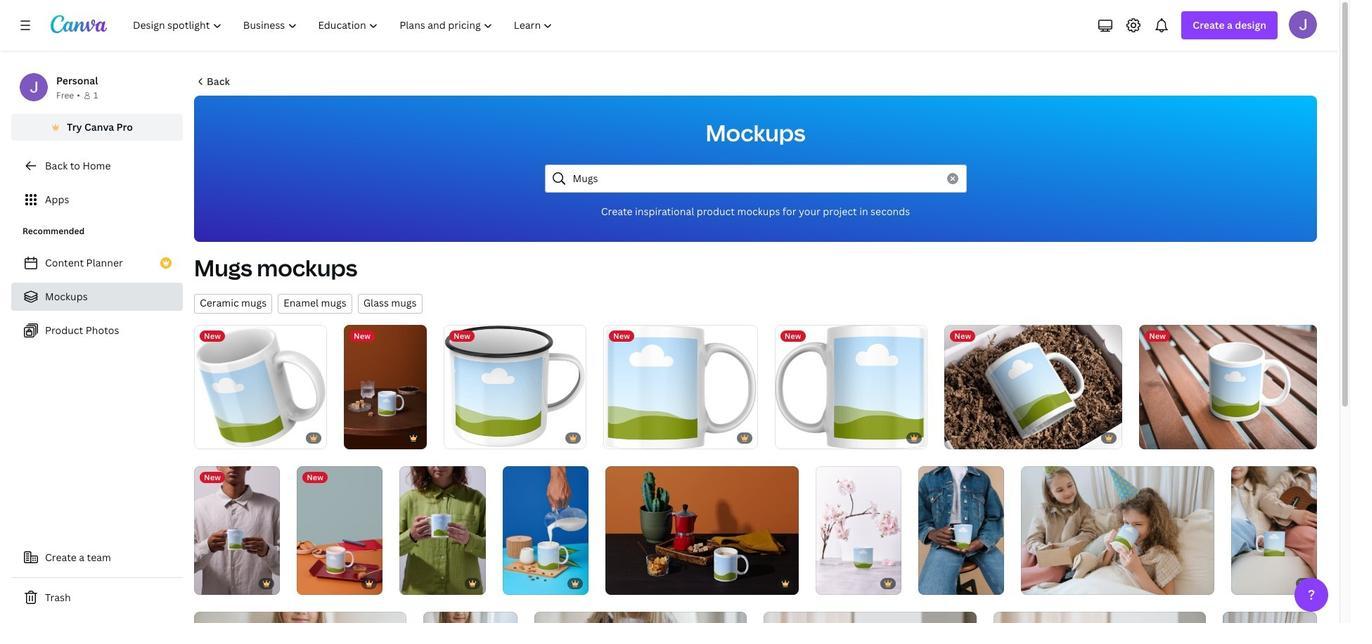 Task type: describe. For each thing, give the bounding box(es) containing it.
ceramic mug in a box image
[[945, 325, 1123, 449]]

3 11oz ceramic mug with glossy finish image from the left
[[775, 325, 928, 449]]

mug beside two little girls image
[[1232, 466, 1318, 595]]

ceramic mug on wooden table image
[[1140, 325, 1318, 449]]

enamel mug with matte and glossy finish image
[[444, 325, 587, 450]]

jacob simon image
[[1289, 11, 1318, 39]]

Label search field
[[573, 165, 939, 192]]

2 11oz ceramic mug with glossy finish image from the left
[[604, 325, 758, 449]]



Task type: vqa. For each thing, say whether or not it's contained in the screenshot.
3rd 11oz ceramic mug with glossy finish image from the right
yes



Task type: locate. For each thing, give the bounding box(es) containing it.
1 horizontal spatial 11oz ceramic mug with glossy finish image
[[604, 325, 758, 449]]

mug image
[[344, 325, 427, 450], [194, 466, 280, 595], [297, 466, 383, 595], [400, 466, 486, 595], [503, 466, 589, 595], [606, 466, 799, 595], [816, 466, 902, 595], [919, 466, 1004, 595]]

list
[[11, 249, 183, 345]]

mug in the hands of a little girl image
[[1021, 466, 1215, 595]]

0 horizontal spatial 11oz ceramic mug with glossy finish image
[[194, 325, 327, 450]]

group
[[194, 325, 327, 450], [344, 325, 427, 450], [444, 325, 587, 450], [604, 325, 758, 449], [775, 325, 928, 449], [945, 325, 1123, 449], [1140, 325, 1318, 449], [194, 466, 280, 595], [297, 466, 383, 595], [400, 466, 486, 595], [503, 466, 589, 595], [606, 466, 799, 595], [816, 466, 902, 595], [919, 466, 1004, 595], [1232, 466, 1318, 595]]

top level navigation element
[[124, 11, 565, 39]]

2 horizontal spatial 11oz ceramic mug with glossy finish image
[[775, 325, 928, 449]]

1 11oz ceramic mug with glossy finish image from the left
[[194, 325, 327, 450]]

11oz ceramic mug with glossy finish image
[[194, 325, 327, 450], [604, 325, 758, 449], [775, 325, 928, 449]]



